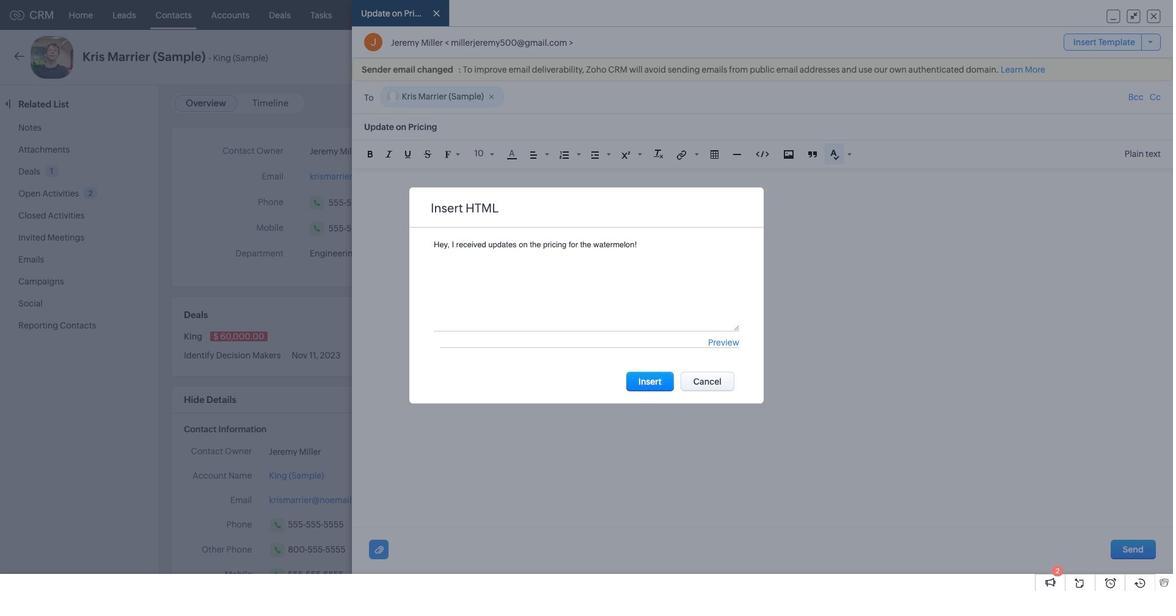 Task type: locate. For each thing, give the bounding box(es) containing it.
alignment image
[[530, 151, 537, 159]]

Insert HTML code here text field
[[434, 240, 739, 332]]

script image
[[621, 151, 630, 159]]

calendar image
[[1044, 10, 1054, 20]]

links image
[[677, 150, 687, 160]]

create menu element
[[981, 0, 1011, 30]]

logo image
[[10, 10, 24, 20]]

Subject text field
[[352, 114, 1173, 140]]

indent image
[[591, 151, 599, 159]]



Task type: vqa. For each thing, say whether or not it's contained in the screenshot.
Indent image
yes



Task type: describe. For each thing, give the bounding box(es) containing it.
previous record image
[[1125, 53, 1131, 61]]

next record image
[[1146, 53, 1154, 61]]

list image
[[559, 151, 569, 159]]

create menu image
[[989, 8, 1004, 22]]

spell check image
[[830, 150, 839, 160]]



